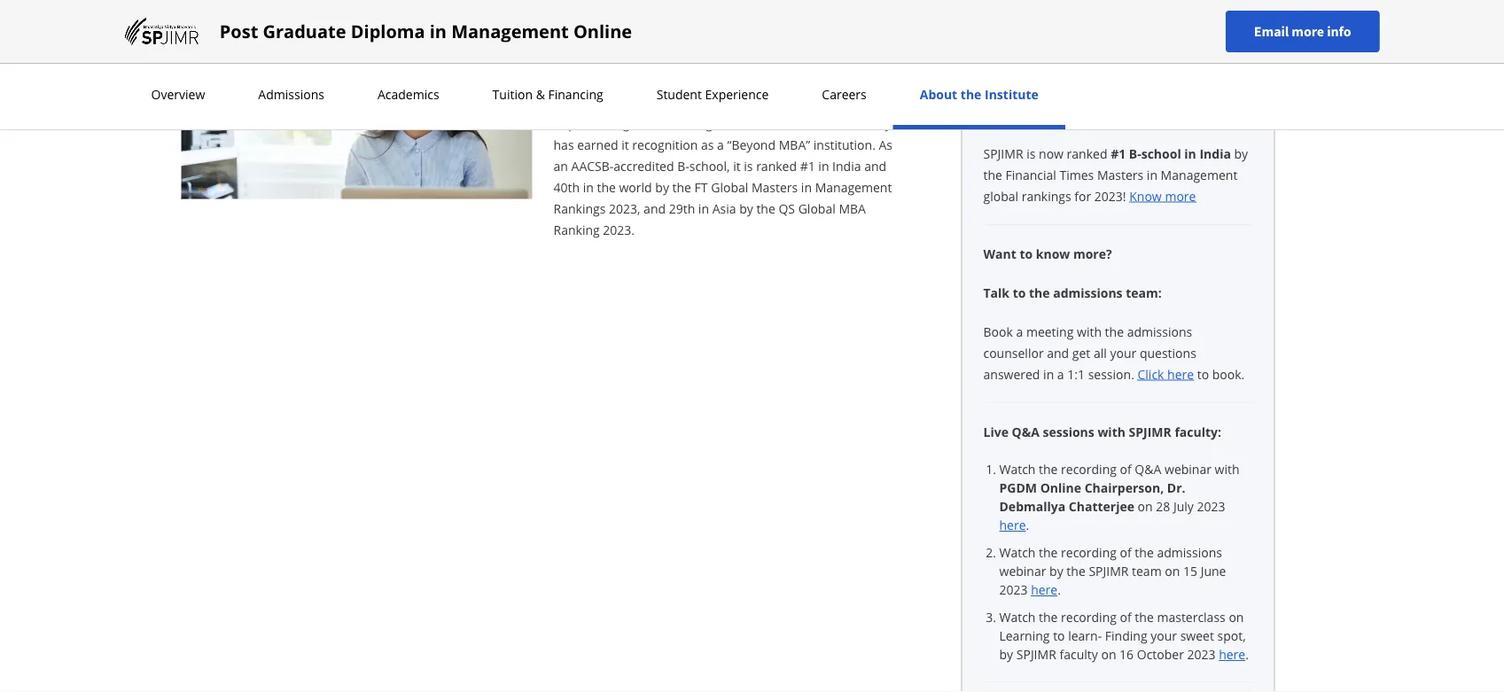 Task type: vqa. For each thing, say whether or not it's contained in the screenshot.
Nov
no



Task type: describe. For each thing, give the bounding box(es) containing it.
b- inside s. p. jain institute of management and research (spjimr) is a leading indian business school, committed to fostering inclusive and sustainable growth since 1981. its philosophy of promoting value-based growth for the benefit of society has earned it recognition as a "beyond mba" institution.  as an aacsb-accredited b-school, it is ranked #1 in india and 40th in the world by the ft global masters in management rankings 2023, and 29th in asia by the qs global mba ranking 2023.
[[677, 157, 689, 174]]

spjimr inside watch the recording of the admissions webinar by the spjimr team on 15 june 2023
[[1089, 563, 1129, 580]]

and left 29th
[[644, 200, 666, 217]]

book
[[983, 323, 1013, 340]]

on up spot,
[[1229, 609, 1244, 626]]

want
[[983, 245, 1016, 262]]

mba
[[839, 200, 866, 217]]

watch for watch the recording of the admissions webinar by the spjimr team on 15 june 2023
[[999, 544, 1036, 561]]

list containing watch the recording of q&a webinar with
[[990, 460, 1253, 664]]

15
[[1183, 563, 1197, 580]]

diploma
[[351, 19, 425, 43]]

1 horizontal spatial about the institute
[[920, 86, 1039, 103]]

here . for webinar
[[1031, 581, 1061, 598]]

click here link
[[1138, 366, 1194, 382]]

graduate
[[263, 19, 346, 43]]

a right (spjimr)
[[896, 51, 902, 68]]

list item containing watch the recording of the masterclass on learning to learn- finding your sweet spot, by spjimr faculty on 16 october 2023
[[999, 608, 1253, 664]]

the inside book a meeting with the admissions counsellor and get all your questions answered in a 1:1 session.
[[1105, 323, 1124, 340]]

here inside on 28 july 2023 here .
[[999, 517, 1026, 534]]

info
[[1327, 23, 1351, 40]]

rankings
[[1022, 187, 1071, 204]]

the inside the applications for the 2023-2025 batch are closed now.
[[1085, 27, 1106, 44]]

1 horizontal spatial ranked
[[1067, 145, 1107, 162]]

get
[[1072, 344, 1090, 361]]

all
[[1094, 344, 1107, 361]]

inclusive
[[554, 94, 603, 110]]

answered
[[983, 366, 1040, 382]]

"beyond
[[727, 136, 776, 153]]

to inside s. p. jain institute of management and research (spjimr) is a leading indian business school, committed to fostering inclusive and sustainable growth since 1981. its philosophy of promoting value-based growth for the benefit of society has earned it recognition as a "beyond mba" institution.  as an aacsb-accredited b-school, it is ranked #1 in india and 40th in the world by the ft global masters in management rankings 2023, and 29th in asia by the qs global mba ranking 2023.
[[802, 72, 814, 89]]

alert!
[[1021, 106, 1054, 123]]

want to know more?
[[983, 245, 1112, 262]]

meeting
[[1026, 323, 1074, 340]]

(spjimr)
[[833, 51, 880, 68]]

here down questions
[[1167, 366, 1194, 382]]

1 horizontal spatial b-
[[1129, 145, 1141, 162]]

financial
[[1006, 166, 1056, 183]]

recording for chairperson,
[[1061, 461, 1117, 478]]

student experience link
[[651, 86, 774, 103]]

post graduate diploma in management online
[[220, 19, 632, 43]]

know
[[1129, 187, 1162, 204]]

as
[[879, 136, 893, 153]]

1 vertical spatial global
[[798, 200, 836, 217]]

q&a inside 'watch the recording of q&a webinar with pgdm online chairperson, dr. debmallya chatterjee'
[[1135, 461, 1161, 478]]

news alert!
[[983, 106, 1054, 123]]

to right talk
[[1013, 284, 1026, 301]]

. for learning
[[1245, 646, 1249, 663]]

chatterjee
[[1069, 498, 1135, 515]]

0 horizontal spatial is
[[744, 157, 753, 174]]

in down the mba" at the top of the page
[[801, 179, 812, 195]]

webinar inside watch the recording of the admissions webinar by the spjimr team on 15 june 2023
[[999, 563, 1046, 580]]

student
[[657, 86, 702, 103]]

more?
[[1073, 245, 1112, 262]]

#1 inside s. p. jain institute of management and research (spjimr) is a leading indian business school, committed to fostering inclusive and sustainable growth since 1981. its philosophy of promoting value-based growth for the benefit of society has earned it recognition as a "beyond mba" institution.  as an aacsb-accredited b-school, it is ranked #1 in india and 40th in the world by the ft global masters in management rankings 2023, and 29th in asia by the qs global mba ranking 2023.
[[800, 157, 815, 174]]

2023 inside watch the recording of the admissions webinar by the spjimr team on 15 june 2023
[[999, 581, 1028, 598]]

know more
[[1129, 187, 1196, 204]]

&
[[536, 86, 545, 103]]

management up s.
[[451, 19, 569, 43]]

management up mba
[[815, 179, 892, 195]]

by right world
[[655, 179, 669, 195]]

2023 inside on 28 july 2023 here .
[[1197, 498, 1225, 515]]

click here to book.
[[1138, 366, 1245, 382]]

mba"
[[779, 136, 810, 153]]

in right school
[[1184, 145, 1196, 162]]

pgdm
[[999, 480, 1037, 496]]

a right book
[[1016, 323, 1023, 340]]

earned
[[577, 136, 618, 153]]

about the institute link
[[914, 86, 1044, 103]]

of up institution.
[[836, 115, 848, 132]]

value-
[[633, 115, 668, 132]]

your inside watch the recording of the masterclass on learning to learn- finding your sweet spot, by spjimr faculty on 16 october 2023
[[1151, 628, 1177, 644]]

are
[[1211, 27, 1232, 44]]

email more info button
[[1226, 11, 1380, 52]]

masters inside s. p. jain institute of management and research (spjimr) is a leading indian business school, committed to fostering inclusive and sustainable growth since 1981. its philosophy of promoting value-based growth for the benefit of society has earned it recognition as a "beyond mba" institution.  as an aacsb-accredited b-school, it is ranked #1 in india and 40th in the world by the ft global masters in management rankings 2023, and 29th in asia by the qs global mba ranking 2023.
[[752, 179, 798, 195]]

for inside s. p. jain institute of management and research (spjimr) is a leading indian business school, committed to fostering inclusive and sustainable growth since 1981. its philosophy of promoting value-based growth for the benefit of society has earned it recognition as a "beyond mba" institution.  as an aacsb-accredited b-school, it is ranked #1 in india and 40th in the world by the ft global masters in management rankings 2023, and 29th in asia by the qs global mba ranking 2023.
[[750, 115, 767, 132]]

philosophy
[[830, 94, 894, 110]]

faculty
[[1060, 646, 1098, 663]]

a right as
[[717, 136, 724, 153]]

for inside the applications for the 2023-2025 batch are closed now.
[[1064, 27, 1082, 44]]

1 horizontal spatial it
[[733, 157, 741, 174]]

asia
[[712, 200, 736, 217]]

a left 1:1
[[1057, 366, 1064, 382]]

global
[[983, 187, 1018, 204]]

in left asia
[[698, 200, 709, 217]]

questions
[[1140, 344, 1196, 361]]

counsellor
[[983, 344, 1044, 361]]

now.
[[1026, 48, 1056, 65]]

on left 16
[[1101, 646, 1116, 663]]

1 vertical spatial school,
[[689, 157, 730, 174]]

here down spot,
[[1219, 646, 1245, 663]]

as
[[701, 136, 714, 153]]

0 horizontal spatial q&a
[[1012, 423, 1040, 440]]

closed
[[983, 48, 1023, 65]]

live
[[983, 423, 1009, 440]]

webinar inside 'watch the recording of q&a webinar with pgdm online chairperson, dr. debmallya chatterjee'
[[1165, 461, 1212, 478]]

watch the recording of the admissions webinar by the spjimr team on 15 june 2023
[[999, 544, 1226, 598]]

financing
[[548, 86, 603, 103]]

0 horizontal spatial it
[[622, 136, 629, 153]]

0 horizontal spatial here link
[[999, 517, 1026, 534]]

now
[[1039, 145, 1064, 162]]

2023,
[[609, 200, 640, 217]]

october
[[1137, 646, 1184, 663]]

29th
[[669, 200, 695, 217]]

admissions for with
[[1127, 323, 1192, 340]]

sustainable
[[632, 94, 698, 110]]

sessions
[[1043, 423, 1094, 440]]

learning
[[999, 628, 1050, 644]]

talk to the admissions team:
[[983, 284, 1162, 301]]

email more info
[[1254, 23, 1351, 40]]

based
[[668, 115, 703, 132]]

by inside by the financial times masters in management global rankings for 2023!
[[1234, 145, 1248, 162]]

to right want
[[1020, 245, 1033, 262]]

in down institution.
[[818, 157, 829, 174]]

management inside by the financial times masters in management global rankings for 2023!
[[1161, 166, 1238, 183]]

session.
[[1088, 366, 1134, 382]]

june
[[1201, 563, 1226, 580]]

applications
[[983, 27, 1060, 44]]

know
[[1036, 245, 1070, 262]]

sweet
[[1180, 628, 1214, 644]]

spjimr left faculty:
[[1129, 423, 1172, 440]]

with for spjimr
[[1098, 423, 1126, 440]]

1981.
[[778, 94, 810, 110]]

0 vertical spatial institute
[[277, 2, 356, 28]]

0 vertical spatial school,
[[692, 72, 733, 89]]

watch for watch the recording of q&a webinar with pgdm online chairperson, dr. debmallya chatterjee
[[999, 461, 1036, 478]]

in inside book a meeting with the admissions counsellor and get all your questions answered in a 1:1 session.
[[1043, 366, 1054, 382]]

of inside 'watch the recording of q&a webinar with pgdm online chairperson, dr. debmallya chatterjee'
[[1120, 461, 1132, 478]]

40th
[[554, 179, 580, 195]]

institution.
[[813, 136, 876, 153]]

your inside book a meeting with the admissions counsellor and get all your questions answered in a 1:1 session.
[[1110, 344, 1137, 361]]

july
[[1173, 498, 1194, 515]]

of up business
[[656, 51, 668, 68]]

post
[[220, 19, 258, 43]]

on inside watch the recording of the admissions webinar by the spjimr team on 15 june 2023
[[1165, 563, 1180, 580]]

s.p. jain institute of management and research image
[[125, 17, 198, 46]]

click
[[1138, 366, 1164, 382]]

book a meeting with the admissions counsellor and get all your questions answered in a 1:1 session.
[[983, 323, 1196, 382]]

masters inside by the financial times masters in management global rankings for 2023!
[[1097, 166, 1144, 183]]

accredited
[[614, 157, 674, 174]]

1 horizontal spatial about
[[920, 86, 957, 103]]

careers
[[822, 86, 867, 103]]



Task type: locate. For each thing, give the bounding box(es) containing it.
here . for on
[[1219, 646, 1249, 663]]

3 list item from the top
[[999, 608, 1253, 664]]

school
[[1141, 145, 1181, 162]]

2 horizontal spatial .
[[1245, 646, 1249, 663]]

live q&a sessions with spjimr faculty:
[[983, 423, 1221, 440]]

spjimr left team
[[1089, 563, 1129, 580]]

0 vertical spatial online
[[573, 19, 632, 43]]

#1 left school
[[1111, 145, 1126, 162]]

3 recording from the top
[[1061, 609, 1117, 626]]

more inside button
[[1292, 23, 1324, 40]]

on
[[1138, 498, 1153, 515], [1165, 563, 1180, 580], [1229, 609, 1244, 626], [1101, 646, 1116, 663]]

a
[[896, 51, 902, 68], [717, 136, 724, 153], [1016, 323, 1023, 340], [1057, 366, 1064, 382]]

chairperson,
[[1085, 480, 1164, 496]]

1 vertical spatial it
[[733, 157, 741, 174]]

committed
[[736, 72, 799, 89]]

here link down debmallya
[[999, 517, 1026, 534]]

research
[[776, 51, 830, 68]]

0 vertical spatial your
[[1110, 344, 1137, 361]]

1 vertical spatial here link
[[1031, 581, 1058, 598]]

0 vertical spatial about
[[181, 2, 237, 28]]

1 vertical spatial q&a
[[1135, 461, 1161, 478]]

of
[[656, 51, 668, 68], [554, 115, 565, 132], [836, 115, 848, 132], [1120, 461, 1132, 478], [1120, 544, 1132, 561], [1120, 609, 1132, 626]]

for
[[1064, 27, 1082, 44], [750, 115, 767, 132], [1074, 187, 1091, 204]]

by right school
[[1234, 145, 1248, 162]]

team
[[1132, 563, 1162, 580]]

16
[[1120, 646, 1134, 663]]

1 horizontal spatial india
[[1200, 145, 1231, 162]]

spot,
[[1217, 628, 1246, 644]]

fostering
[[817, 72, 869, 89]]

on left 15
[[1165, 563, 1180, 580]]

admissions for of
[[1157, 544, 1222, 561]]

with for the
[[1077, 323, 1102, 340]]

times
[[1060, 166, 1094, 183]]

0 vertical spatial more
[[1292, 23, 1324, 40]]

admissions
[[258, 86, 324, 103]]

experience
[[705, 86, 769, 103]]

of up has
[[554, 115, 565, 132]]

admissions up questions
[[1127, 323, 1192, 340]]

since
[[745, 94, 775, 110]]

the inside by the financial times masters in management global rankings for 2023!
[[983, 166, 1002, 183]]

2023 up learning
[[999, 581, 1028, 598]]

tuition
[[492, 86, 533, 103]]

growth
[[701, 94, 742, 110], [706, 115, 747, 132]]

1 horizontal spatial your
[[1151, 628, 1177, 644]]

watch inside watch the recording of the admissions webinar by the spjimr team on 15 june 2023
[[999, 544, 1036, 561]]

. down spot,
[[1245, 646, 1249, 663]]

1 horizontal spatial here link
[[1031, 581, 1058, 598]]

1 recording from the top
[[1061, 461, 1117, 478]]

recording down on 28 july 2023 here .
[[1061, 544, 1117, 561]]

it down "beyond
[[733, 157, 741, 174]]

masters up qs
[[752, 179, 798, 195]]

0 horizontal spatial webinar
[[999, 563, 1046, 580]]

1 horizontal spatial .
[[1058, 581, 1061, 598]]

1 horizontal spatial webinar
[[1165, 461, 1212, 478]]

and down as
[[864, 157, 886, 174]]

0 vertical spatial .
[[1026, 517, 1029, 534]]

india right school
[[1200, 145, 1231, 162]]

recording up learn- in the right bottom of the page
[[1061, 609, 1117, 626]]

here down debmallya
[[999, 517, 1026, 534]]

s. p. jain institute of management and research (spjimr) is a leading indian business school, committed to fostering inclusive and sustainable growth since 1981. its philosophy of promoting value-based growth for the benefit of society has earned it recognition as a "beyond mba" institution.  as an aacsb-accredited b-school, it is ranked #1 in india and 40th in the world by the ft global masters in management rankings 2023, and 29th in asia by the qs global mba ranking 2023.
[[554, 51, 902, 238]]

with inside 'watch the recording of q&a webinar with pgdm online chairperson, dr. debmallya chatterjee'
[[1215, 461, 1240, 478]]

2023 right july
[[1197, 498, 1225, 515]]

for down since
[[750, 115, 767, 132]]

1 horizontal spatial here .
[[1219, 646, 1249, 663]]

know more link
[[1129, 187, 1196, 204]]

list item containing watch the recording of q&a webinar with
[[999, 460, 1253, 534]]

1 vertical spatial list item
[[999, 543, 1253, 599]]

overview link
[[146, 86, 210, 103]]

0 vertical spatial q&a
[[1012, 423, 1040, 440]]

2 vertical spatial recording
[[1061, 609, 1117, 626]]

0 horizontal spatial more
[[1165, 187, 1196, 204]]

admissions link
[[253, 86, 330, 103]]

of down on 28 july 2023 here .
[[1120, 544, 1132, 561]]

1 horizontal spatial online
[[1040, 480, 1081, 496]]

webinar up dr.
[[1165, 461, 1212, 478]]

ranked down the mba" at the top of the page
[[756, 157, 797, 174]]

of up the chairperson,
[[1120, 461, 1132, 478]]

0 vertical spatial it
[[622, 136, 629, 153]]

email
[[1254, 23, 1289, 40]]

recording
[[1061, 461, 1117, 478], [1061, 544, 1117, 561], [1061, 609, 1117, 626]]

1 vertical spatial about the institute
[[920, 86, 1039, 103]]

is down "beyond
[[744, 157, 753, 174]]

here . up learning
[[1031, 581, 1061, 598]]

in down aacsb-
[[583, 179, 594, 195]]

. for by
[[1058, 581, 1061, 598]]

global up asia
[[711, 179, 748, 195]]

about the institute
[[181, 2, 356, 28], [920, 86, 1039, 103]]

overview
[[151, 86, 205, 103]]

admissions inside watch the recording of the admissions webinar by the spjimr team on 15 june 2023
[[1157, 544, 1222, 561]]

dr.
[[1167, 480, 1186, 496]]

faculty:
[[1175, 423, 1221, 440]]

school,
[[692, 72, 733, 89], [689, 157, 730, 174]]

list item
[[999, 460, 1253, 534], [999, 543, 1253, 599], [999, 608, 1253, 664]]

1 vertical spatial .
[[1058, 581, 1061, 598]]

is right (spjimr)
[[883, 51, 892, 68]]

q&a up the chairperson,
[[1135, 461, 1161, 478]]

2 vertical spatial institute
[[985, 86, 1039, 103]]

2 vertical spatial admissions
[[1157, 544, 1222, 561]]

2 vertical spatial for
[[1074, 187, 1091, 204]]

ranked inside s. p. jain institute of management and research (spjimr) is a leading indian business school, committed to fostering inclusive and sustainable growth since 1981. its philosophy of promoting value-based growth for the benefit of society has earned it recognition as a "beyond mba" institution.  as an aacsb-accredited b-school, it is ranked #1 in india and 40th in the world by the ft global masters in management rankings 2023, and 29th in asia by the qs global mba ranking 2023.
[[756, 157, 797, 174]]

0 horizontal spatial india
[[832, 157, 861, 174]]

world
[[619, 179, 652, 195]]

rankings
[[554, 200, 606, 217]]

spjimr inside watch the recording of the masterclass on learning to learn- finding your sweet spot, by spjimr faculty on 16 october 2023
[[1016, 646, 1056, 663]]

here up learning
[[1031, 581, 1058, 598]]

. inside on 28 july 2023 here .
[[1026, 517, 1029, 534]]

in up know
[[1147, 166, 1158, 183]]

here link up learning
[[1031, 581, 1058, 598]]

. down debmallya
[[1026, 517, 1029, 534]]

for right applications
[[1064, 27, 1082, 44]]

learn-
[[1068, 628, 1102, 644]]

on inside on 28 july 2023 here .
[[1138, 498, 1153, 515]]

tuition & financing
[[492, 86, 603, 103]]

0 horizontal spatial #1
[[800, 157, 815, 174]]

list item containing watch the recording of the admissions webinar by the spjimr team on 15 june 2023
[[999, 543, 1253, 599]]

institute up indian
[[605, 51, 653, 68]]

about the institute up news
[[920, 86, 1039, 103]]

by inside watch the recording of the admissions webinar by the spjimr team on 15 june 2023
[[1050, 563, 1063, 580]]

recording inside watch the recording of the masterclass on learning to learn- finding your sweet spot, by spjimr faculty on 16 october 2023
[[1061, 609, 1117, 626]]

recording inside watch the recording of the admissions webinar by the spjimr team on 15 june 2023
[[1061, 544, 1117, 561]]

b- down recognition
[[677, 157, 689, 174]]

0 vertical spatial about the institute
[[181, 2, 356, 28]]

it
[[622, 136, 629, 153], [733, 157, 741, 174]]

2 vertical spatial watch
[[999, 609, 1036, 626]]

#1
[[1111, 145, 1126, 162], [800, 157, 815, 174]]

1 vertical spatial about
[[920, 86, 957, 103]]

aacsb-
[[571, 157, 614, 174]]

0 vertical spatial growth
[[701, 94, 742, 110]]

2 vertical spatial .
[[1245, 646, 1249, 663]]

1 vertical spatial recording
[[1061, 544, 1117, 561]]

an
[[554, 157, 568, 174]]

book.
[[1212, 366, 1245, 382]]

in inside by the financial times masters in management global rankings for 2023!
[[1147, 166, 1158, 183]]

management up student experience
[[671, 51, 748, 68]]

list
[[990, 460, 1253, 664]]

2 horizontal spatial is
[[1027, 145, 1036, 162]]

global
[[711, 179, 748, 195], [798, 200, 836, 217]]

1 vertical spatial online
[[1040, 480, 1081, 496]]

it right earned
[[622, 136, 629, 153]]

india down institution.
[[832, 157, 861, 174]]

here . down spot,
[[1219, 646, 1249, 663]]

1 vertical spatial here .
[[1219, 646, 1249, 663]]

0 vertical spatial watch
[[999, 461, 1036, 478]]

. up faculty
[[1058, 581, 1061, 598]]

careers link
[[817, 86, 872, 103]]

is left now
[[1027, 145, 1036, 162]]

0 horizontal spatial your
[[1110, 344, 1137, 361]]

0 vertical spatial list item
[[999, 460, 1253, 534]]

0 horizontal spatial here .
[[1031, 581, 1061, 598]]

watch
[[999, 461, 1036, 478], [999, 544, 1036, 561], [999, 609, 1036, 626]]

here link down spot,
[[1219, 646, 1245, 663]]

0 horizontal spatial masters
[[752, 179, 798, 195]]

1 list item from the top
[[999, 460, 1253, 534]]

about the institute up admissions
[[181, 2, 356, 28]]

india
[[1200, 145, 1231, 162], [832, 157, 861, 174]]

here link for watch the recording of the masterclass on learning to learn- finding your sweet spot, by spjimr faculty on 16 october 2023
[[1219, 646, 1245, 663]]

0 horizontal spatial about the institute
[[181, 2, 356, 28]]

institute up the news alert!
[[985, 86, 1039, 103]]

by right asia
[[739, 200, 753, 217]]

1 vertical spatial your
[[1151, 628, 1177, 644]]

in left 1:1
[[1043, 366, 1054, 382]]

1 horizontal spatial masters
[[1097, 166, 1144, 183]]

watch inside 'watch the recording of q&a webinar with pgdm online chairperson, dr. debmallya chatterjee'
[[999, 461, 1036, 478]]

0 vertical spatial here link
[[999, 517, 1026, 534]]

growth up as
[[706, 115, 747, 132]]

3 watch from the top
[[999, 609, 1036, 626]]

1 horizontal spatial is
[[883, 51, 892, 68]]

1 horizontal spatial institute
[[605, 51, 653, 68]]

s.
[[554, 51, 564, 68]]

online up debmallya
[[1040, 480, 1081, 496]]

for down times
[[1074, 187, 1091, 204]]

india inside s. p. jain institute of management and research (spjimr) is a leading indian business school, committed to fostering inclusive and sustainable growth since 1981. its philosophy of promoting value-based growth for the benefit of society has earned it recognition as a "beyond mba" institution.  as an aacsb-accredited b-school, it is ranked #1 in india and 40th in the world by the ft global masters in management rankings 2023, and 29th in asia by the qs global mba ranking 2023.
[[832, 157, 861, 174]]

more
[[1292, 23, 1324, 40], [1165, 187, 1196, 204]]

growth left since
[[701, 94, 742, 110]]

ranked
[[1067, 145, 1107, 162], [756, 157, 797, 174]]

admissions inside book a meeting with the admissions counsellor and get all your questions answered in a 1:1 session.
[[1127, 323, 1192, 340]]

to left learn- in the right bottom of the page
[[1053, 628, 1065, 644]]

ft
[[695, 179, 708, 195]]

1 horizontal spatial q&a
[[1135, 461, 1161, 478]]

with down faculty:
[[1215, 461, 1240, 478]]

2 list item from the top
[[999, 543, 1253, 599]]

spjimr up financial
[[983, 145, 1023, 162]]

#1 down the mba" at the top of the page
[[800, 157, 815, 174]]

1 vertical spatial for
[[750, 115, 767, 132]]

1 vertical spatial more
[[1165, 187, 1196, 204]]

0 vertical spatial for
[[1064, 27, 1082, 44]]

news
[[983, 106, 1018, 123]]

0 vertical spatial here .
[[1031, 581, 1061, 598]]

watch the recording of q&a webinar with pgdm online chairperson, dr. debmallya chatterjee
[[999, 461, 1240, 515]]

your up october at bottom
[[1151, 628, 1177, 644]]

2 vertical spatial list item
[[999, 608, 1253, 664]]

recording up chatterjee
[[1061, 461, 1117, 478]]

recording for learn-
[[1061, 609, 1117, 626]]

1 horizontal spatial more
[[1292, 23, 1324, 40]]

2 watch from the top
[[999, 544, 1036, 561]]

1 horizontal spatial global
[[798, 200, 836, 217]]

student experience
[[657, 86, 769, 103]]

more for email
[[1292, 23, 1324, 40]]

promoting
[[568, 115, 630, 132]]

watch up learning
[[999, 609, 1036, 626]]

qs
[[779, 200, 795, 217]]

by down debmallya
[[1050, 563, 1063, 580]]

0 vertical spatial with
[[1077, 323, 1102, 340]]

1 vertical spatial 2023
[[999, 581, 1028, 598]]

watch the recording of the masterclass on learning to learn- finding your sweet spot, by spjimr faculty on 16 october 2023
[[999, 609, 1246, 663]]

on left 28
[[1138, 498, 1153, 515]]

here link for watch the recording of the admissions webinar by the spjimr team on 15 june 2023
[[1031, 581, 1058, 598]]

2023 down sweet
[[1187, 646, 1216, 663]]

b- up know
[[1129, 145, 1141, 162]]

0 horizontal spatial .
[[1026, 517, 1029, 534]]

of inside watch the recording of the masterclass on learning to learn- finding your sweet spot, by spjimr faculty on 16 october 2023
[[1120, 609, 1132, 626]]

watch for watch the recording of the masterclass on learning to learn- finding your sweet spot, by spjimr faculty on 16 october 2023
[[999, 609, 1036, 626]]

more right know
[[1165, 187, 1196, 204]]

applications for the 2023-2025 batch are closed now.
[[983, 27, 1232, 65]]

more left info
[[1292, 23, 1324, 40]]

watch up pgdm
[[999, 461, 1036, 478]]

finding
[[1105, 628, 1147, 644]]

academics link
[[372, 86, 445, 103]]

0 vertical spatial admissions
[[1053, 284, 1123, 301]]

masters
[[1097, 166, 1144, 183], [752, 179, 798, 195]]

academics
[[378, 86, 439, 103]]

1 watch from the top
[[999, 461, 1036, 478]]

more for know
[[1165, 187, 1196, 204]]

and down indian
[[606, 94, 629, 110]]

q&a right the live
[[1012, 423, 1040, 440]]

2 recording from the top
[[1061, 544, 1117, 561]]

1 vertical spatial webinar
[[999, 563, 1046, 580]]

masters up 2023!
[[1097, 166, 1144, 183]]

business
[[638, 72, 689, 89]]

with inside book a meeting with the admissions counsellor and get all your questions answered in a 1:1 session.
[[1077, 323, 1102, 340]]

2023 inside watch the recording of the masterclass on learning to learn- finding your sweet spot, by spjimr faculty on 16 october 2023
[[1187, 646, 1216, 663]]

1:1
[[1067, 366, 1085, 382]]

2023!
[[1094, 187, 1126, 204]]

school, right business
[[692, 72, 733, 89]]

indian
[[599, 72, 635, 89]]

2 vertical spatial here link
[[1219, 646, 1245, 663]]

tuition & financing link
[[487, 86, 609, 103]]

0 vertical spatial webinar
[[1165, 461, 1212, 478]]

0 horizontal spatial global
[[711, 179, 748, 195]]

0 horizontal spatial institute
[[277, 2, 356, 28]]

0 vertical spatial global
[[711, 179, 748, 195]]

watch inside watch the recording of the masterclass on learning to learn- finding your sweet spot, by spjimr faculty on 16 october 2023
[[999, 609, 1036, 626]]

1 vertical spatial with
[[1098, 423, 1126, 440]]

and down meeting
[[1047, 344, 1069, 361]]

of inside watch the recording of the admissions webinar by the spjimr team on 15 june 2023
[[1120, 544, 1132, 561]]

1 vertical spatial institute
[[605, 51, 653, 68]]

by inside watch the recording of the masterclass on learning to learn- finding your sweet spot, by spjimr faculty on 16 october 2023
[[999, 646, 1013, 663]]

2 horizontal spatial here link
[[1219, 646, 1245, 663]]

2025
[[1141, 27, 1170, 44]]

0 vertical spatial 2023
[[1197, 498, 1225, 515]]

in right diploma
[[430, 19, 447, 43]]

28
[[1156, 498, 1170, 515]]

here
[[1167, 366, 1194, 382], [999, 517, 1026, 534], [1031, 581, 1058, 598], [1219, 646, 1245, 663]]

1 horizontal spatial #1
[[1111, 145, 1126, 162]]

to left book.
[[1197, 366, 1209, 382]]

2023.
[[603, 221, 635, 238]]

2 horizontal spatial institute
[[985, 86, 1039, 103]]

spjimr down learning
[[1016, 646, 1056, 663]]

1 vertical spatial admissions
[[1127, 323, 1192, 340]]

0 horizontal spatial ranked
[[756, 157, 797, 174]]

0 horizontal spatial about
[[181, 2, 237, 28]]

0 vertical spatial recording
[[1061, 461, 1117, 478]]

and up committed
[[751, 51, 773, 68]]

institute inside s. p. jain institute of management and research (spjimr) is a leading indian business school, committed to fostering inclusive and sustainable growth since 1981. its philosophy of promoting value-based growth for the benefit of society has earned it recognition as a "beyond mba" institution.  as an aacsb-accredited b-school, it is ranked #1 in india and 40th in the world by the ft global masters in management rankings 2023, and 29th in asia by the qs global mba ranking 2023.
[[605, 51, 653, 68]]

for inside by the financial times masters in management global rankings for 2023!
[[1074, 187, 1091, 204]]

watch down debmallya
[[999, 544, 1036, 561]]

talk
[[983, 284, 1010, 301]]

2 vertical spatial with
[[1215, 461, 1240, 478]]

1 vertical spatial growth
[[706, 115, 747, 132]]

with right sessions
[[1098, 423, 1126, 440]]

recording inside 'watch the recording of q&a webinar with pgdm online chairperson, dr. debmallya chatterjee'
[[1061, 461, 1117, 478]]

online up jain
[[573, 19, 632, 43]]

masterclass
[[1157, 609, 1226, 626]]

school, down as
[[689, 157, 730, 174]]

has
[[554, 136, 574, 153]]

0 horizontal spatial online
[[573, 19, 632, 43]]

your right all
[[1110, 344, 1137, 361]]

0 horizontal spatial b-
[[677, 157, 689, 174]]

online inside 'watch the recording of q&a webinar with pgdm online chairperson, dr. debmallya chatterjee'
[[1040, 480, 1081, 496]]

global right qs
[[798, 200, 836, 217]]

management up know more
[[1161, 166, 1238, 183]]

and inside book a meeting with the admissions counsellor and get all your questions answered in a 1:1 session.
[[1047, 344, 1069, 361]]

of up finding
[[1120, 609, 1132, 626]]

recognition
[[632, 136, 698, 153]]

recording for spjimr
[[1061, 544, 1117, 561]]

2 vertical spatial 2023
[[1187, 646, 1216, 663]]

the inside 'watch the recording of q&a webinar with pgdm online chairperson, dr. debmallya chatterjee'
[[1039, 461, 1058, 478]]

leading
[[554, 72, 596, 89]]

ranked up times
[[1067, 145, 1107, 162]]

by the financial times masters in management global rankings for 2023!
[[983, 145, 1248, 204]]

institute right post
[[277, 2, 356, 28]]

to inside watch the recording of the masterclass on learning to learn- finding your sweet spot, by spjimr faculty on 16 october 2023
[[1053, 628, 1065, 644]]

1 vertical spatial watch
[[999, 544, 1036, 561]]



